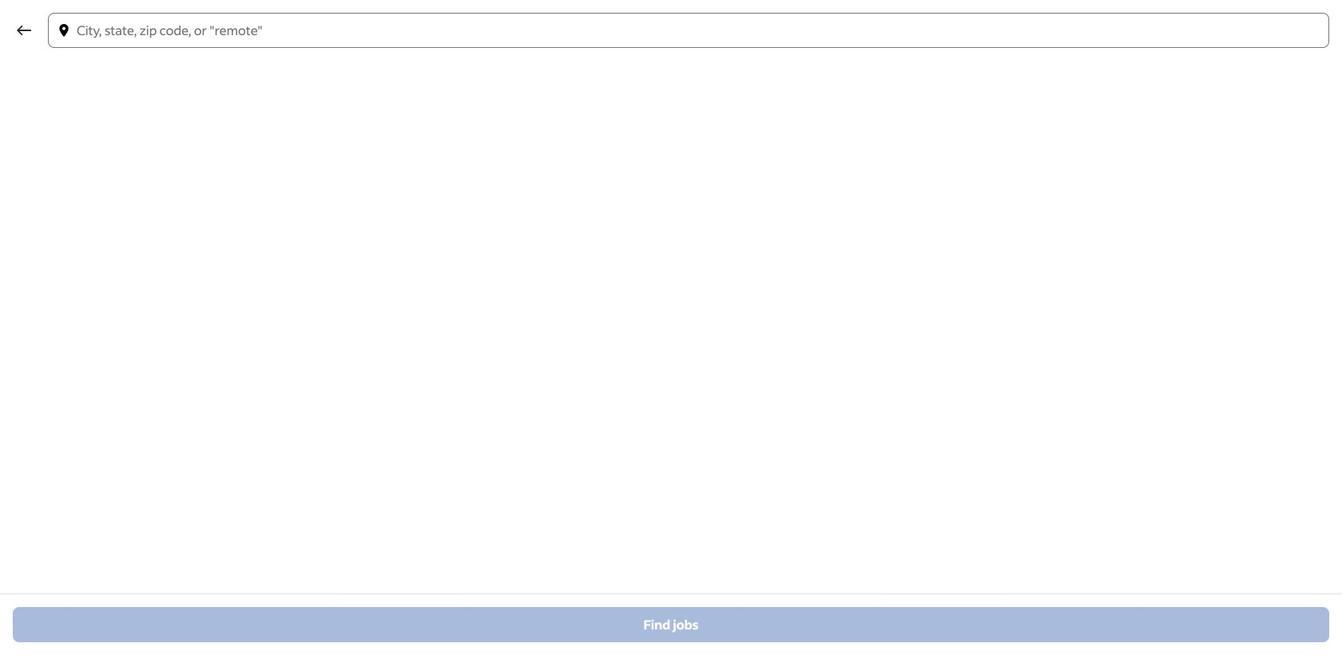 Task type: locate. For each thing, give the bounding box(es) containing it.
main content
[[0, 0, 1342, 655]]

Edit location text field
[[74, 13, 1329, 48]]

group
[[592, 568, 627, 603]]

cancel image
[[14, 21, 34, 40]]

tab list
[[0, 224, 1342, 273]]



Task type: describe. For each thing, give the bounding box(es) containing it.
job preferences (opens in a new window) image
[[882, 589, 891, 598]]



Task type: vqa. For each thing, say whether or not it's contained in the screenshot.
Extron
no



